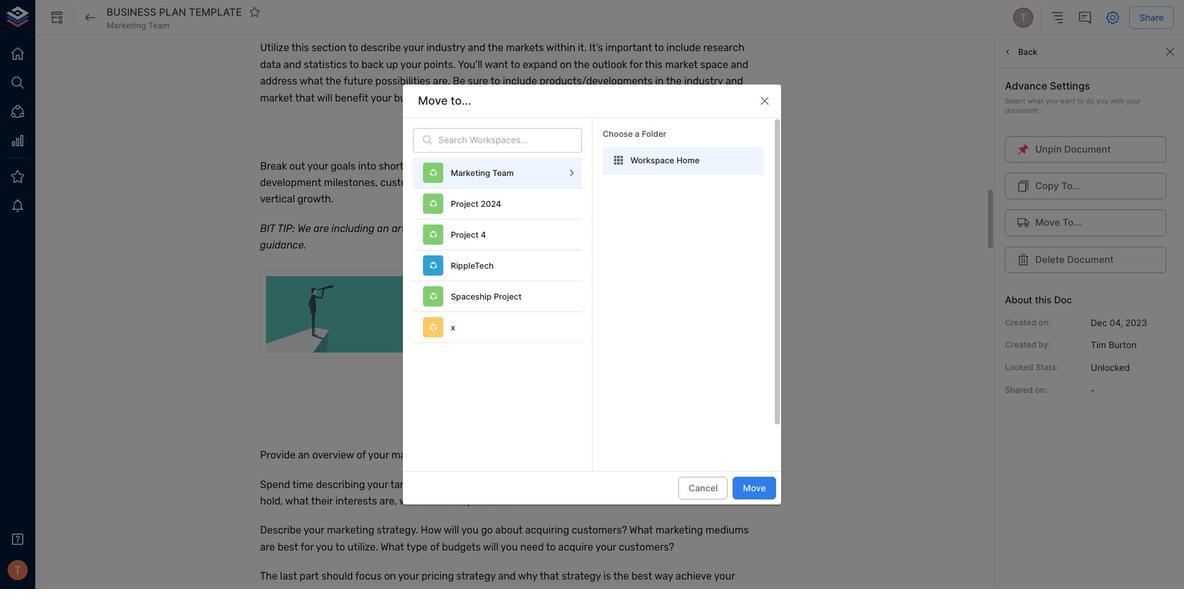 Task type: locate. For each thing, give the bounding box(es) containing it.
move for move
[[743, 483, 767, 493]]

on: down this
[[1039, 317, 1052, 327]]

0 vertical spatial t
[[1020, 11, 1028, 25]]

comments image
[[1078, 10, 1094, 25]]

move
[[418, 94, 448, 107], [1036, 217, 1061, 229], [743, 483, 767, 493]]

t
[[1020, 11, 1028, 25], [14, 563, 21, 577]]

0 vertical spatial team
[[148, 20, 170, 30]]

dec 04, 2023
[[1092, 317, 1148, 328]]

document
[[1065, 143, 1112, 155], [1068, 253, 1114, 265]]

to...
[[1062, 180, 1081, 192], [1063, 217, 1082, 229]]

to... up delete document
[[1063, 217, 1082, 229]]

0 vertical spatial to...
[[1062, 180, 1081, 192]]

do
[[1087, 97, 1095, 105]]

on: right shared
[[1036, 385, 1048, 395]]

project 4 button
[[413, 219, 582, 250]]

0 vertical spatial move
[[418, 94, 448, 107]]

0 vertical spatial marketing team
[[107, 20, 170, 30]]

on: for created on:
[[1039, 317, 1052, 327]]

project for project 4
[[451, 229, 479, 239]]

marketing up project 2024
[[451, 168, 491, 178]]

your
[[1127, 97, 1142, 105]]

marketing
[[107, 20, 146, 30], [451, 168, 491, 178]]

to... for copy to...
[[1062, 180, 1081, 192]]

team down plan in the top of the page
[[148, 20, 170, 30]]

2023
[[1126, 317, 1148, 328]]

1 vertical spatial move
[[1036, 217, 1061, 229]]

2 created from the top
[[1006, 340, 1037, 350]]

0 vertical spatial on:
[[1039, 317, 1052, 327]]

1 horizontal spatial team
[[493, 168, 514, 178]]

created for created on:
[[1006, 317, 1037, 327]]

rippletech button
[[413, 250, 582, 281]]

t button
[[1012, 6, 1036, 30], [4, 556, 32, 584]]

move to... dialog
[[403, 84, 782, 513]]

document inside button
[[1068, 253, 1114, 265]]

document
[[1006, 106, 1039, 115]]

document down move to... button at the top right of page
[[1068, 253, 1114, 265]]

project left 2024
[[451, 198, 479, 209]]

workspace home
[[631, 155, 700, 165]]

this
[[1036, 294, 1052, 306]]

spaceship project button
[[413, 281, 582, 312]]

1 horizontal spatial you
[[1097, 97, 1109, 105]]

0 vertical spatial marketing
[[107, 20, 146, 30]]

marketing team link
[[107, 20, 170, 31]]

1 vertical spatial marketing
[[451, 168, 491, 178]]

move for move to...
[[418, 94, 448, 107]]

about
[[1006, 294, 1033, 306]]

0 vertical spatial created
[[1006, 317, 1037, 327]]

0 vertical spatial project
[[451, 198, 479, 209]]

marketing team
[[107, 20, 170, 30], [451, 168, 514, 178]]

on:
[[1039, 317, 1052, 327], [1036, 385, 1048, 395]]

project inside 'button'
[[494, 291, 522, 301]]

team inside marketing team button
[[493, 168, 514, 178]]

cancel
[[689, 483, 718, 493]]

team
[[148, 20, 170, 30], [493, 168, 514, 178]]

project left "4"
[[451, 229, 479, 239]]

to
[[1078, 97, 1085, 105]]

move button
[[733, 477, 777, 500]]

move inside move button
[[743, 483, 767, 493]]

spaceship
[[451, 291, 492, 301]]

project down rippletech button
[[494, 291, 522, 301]]

1 vertical spatial project
[[451, 229, 479, 239]]

table of contents image
[[1051, 10, 1066, 25]]

0 horizontal spatial you
[[1046, 97, 1058, 105]]

you left want
[[1046, 97, 1058, 105]]

project
[[451, 198, 479, 209], [451, 229, 479, 239], [494, 291, 522, 301]]

document for delete document
[[1068, 253, 1114, 265]]

share button
[[1130, 6, 1175, 29]]

0 horizontal spatial team
[[148, 20, 170, 30]]

move left to...
[[418, 94, 448, 107]]

workspace home button
[[603, 147, 764, 174]]

stats:
[[1036, 362, 1059, 372]]

1 horizontal spatial move
[[743, 483, 767, 493]]

1 horizontal spatial t button
[[1012, 6, 1036, 30]]

shared on:
[[1006, 385, 1048, 395]]

1 vertical spatial created
[[1006, 340, 1037, 350]]

marketing team down business
[[107, 20, 170, 30]]

created up locked
[[1006, 340, 1037, 350]]

0 horizontal spatial move
[[418, 94, 448, 107]]

0 horizontal spatial t button
[[4, 556, 32, 584]]

marketing team up project 2024
[[451, 168, 514, 178]]

back
[[1019, 46, 1038, 57]]

2 horizontal spatial move
[[1036, 217, 1061, 229]]

with
[[1111, 97, 1125, 105]]

on: for shared on:
[[1036, 385, 1048, 395]]

-
[[1092, 385, 1096, 395]]

select
[[1006, 97, 1026, 105]]

created on:
[[1006, 317, 1052, 327]]

move inside move to... button
[[1036, 217, 1061, 229]]

2 vertical spatial project
[[494, 291, 522, 301]]

move down copy at top right
[[1036, 217, 1061, 229]]

1 vertical spatial marketing team
[[451, 168, 514, 178]]

business
[[107, 5, 157, 18]]

1 horizontal spatial marketing
[[451, 168, 491, 178]]

0 vertical spatial document
[[1065, 143, 1112, 155]]

advance settings select what you want to do you with your document
[[1006, 79, 1142, 115]]

you right do
[[1097, 97, 1109, 105]]

team up project 2024 button
[[493, 168, 514, 178]]

1 vertical spatial on:
[[1036, 385, 1048, 395]]

0 horizontal spatial t
[[14, 563, 21, 577]]

marketing down business
[[107, 20, 146, 30]]

rippletech
[[451, 260, 494, 270]]

1 horizontal spatial marketing team
[[451, 168, 514, 178]]

created down about
[[1006, 317, 1037, 327]]

you
[[1046, 97, 1058, 105], [1097, 97, 1109, 105]]

1 vertical spatial team
[[493, 168, 514, 178]]

move to...
[[418, 94, 472, 107]]

marketing team button
[[413, 158, 582, 188]]

to... for move to...
[[1063, 217, 1082, 229]]

unpin document
[[1036, 143, 1112, 155]]

move right cancel
[[743, 483, 767, 493]]

move to...
[[1036, 217, 1082, 229]]

1 vertical spatial to...
[[1063, 217, 1082, 229]]

0 horizontal spatial marketing
[[107, 20, 146, 30]]

to... right copy at top right
[[1062, 180, 1081, 192]]

move for move to...
[[1036, 217, 1061, 229]]

created
[[1006, 317, 1037, 327], [1006, 340, 1037, 350]]

2 vertical spatial move
[[743, 483, 767, 493]]

burton
[[1109, 340, 1138, 350]]

1 vertical spatial document
[[1068, 253, 1114, 265]]

1 created from the top
[[1006, 317, 1037, 327]]

document up copy to... button
[[1065, 143, 1112, 155]]

want
[[1060, 97, 1076, 105]]

0 horizontal spatial marketing team
[[107, 20, 170, 30]]



Task type: describe. For each thing, give the bounding box(es) containing it.
2 you from the left
[[1097, 97, 1109, 105]]

choose a folder
[[603, 128, 667, 139]]

unlocked
[[1092, 362, 1131, 373]]

Search Workspaces... text field
[[439, 128, 582, 152]]

delete
[[1036, 253, 1065, 265]]

4
[[481, 229, 486, 239]]

cancel button
[[679, 477, 728, 500]]

project for project 2024
[[451, 198, 479, 209]]

document for unpin document
[[1065, 143, 1112, 155]]

unpin
[[1036, 143, 1063, 155]]

1 vertical spatial t button
[[4, 556, 32, 584]]

tim burton
[[1092, 340, 1138, 350]]

04,
[[1110, 317, 1124, 328]]

project 2024
[[451, 198, 502, 209]]

business plan template
[[107, 5, 242, 18]]

move to... button
[[1006, 210, 1167, 236]]

to...
[[451, 94, 472, 107]]

delete document
[[1036, 253, 1114, 265]]

project 4
[[451, 229, 486, 239]]

copy to... button
[[1006, 173, 1167, 200]]

go back image
[[83, 10, 98, 25]]

choose
[[603, 128, 633, 139]]

tim
[[1092, 340, 1107, 350]]

about this doc
[[1006, 294, 1073, 306]]

workspace
[[631, 155, 675, 165]]

locked stats:
[[1006, 362, 1059, 372]]

settings
[[1051, 79, 1091, 92]]

0 vertical spatial t button
[[1012, 6, 1036, 30]]

a
[[635, 128, 640, 139]]

locked
[[1006, 362, 1034, 372]]

x
[[451, 322, 456, 332]]

shared
[[1006, 385, 1034, 395]]

by:
[[1039, 340, 1051, 350]]

settings image
[[1106, 10, 1121, 25]]

doc
[[1055, 294, 1073, 306]]

delete document button
[[1006, 246, 1167, 273]]

copy to...
[[1036, 180, 1081, 192]]

1 you from the left
[[1046, 97, 1058, 105]]

folder
[[642, 128, 667, 139]]

project 2024 button
[[413, 188, 582, 219]]

what
[[1028, 97, 1044, 105]]

template
[[189, 5, 242, 18]]

2024
[[481, 198, 502, 209]]

team inside marketing team 'link'
[[148, 20, 170, 30]]

marketing team inside button
[[451, 168, 514, 178]]

created for created by:
[[1006, 340, 1037, 350]]

1 vertical spatial t
[[14, 563, 21, 577]]

1 horizontal spatial t
[[1020, 11, 1028, 25]]

dec
[[1092, 317, 1108, 328]]

show wiki image
[[49, 10, 64, 25]]

marketing inside 'link'
[[107, 20, 146, 30]]

plan
[[159, 5, 186, 18]]

spaceship project
[[451, 291, 522, 301]]

favorite image
[[249, 6, 260, 18]]

share
[[1140, 12, 1165, 23]]

copy
[[1036, 180, 1060, 192]]

created by:
[[1006, 340, 1051, 350]]

x button
[[413, 312, 582, 343]]

home
[[677, 155, 700, 165]]

back button
[[1001, 42, 1041, 61]]

marketing inside button
[[451, 168, 491, 178]]

advance
[[1006, 79, 1048, 92]]



Task type: vqa. For each thing, say whether or not it's contained in the screenshot.
the 'Team'
yes



